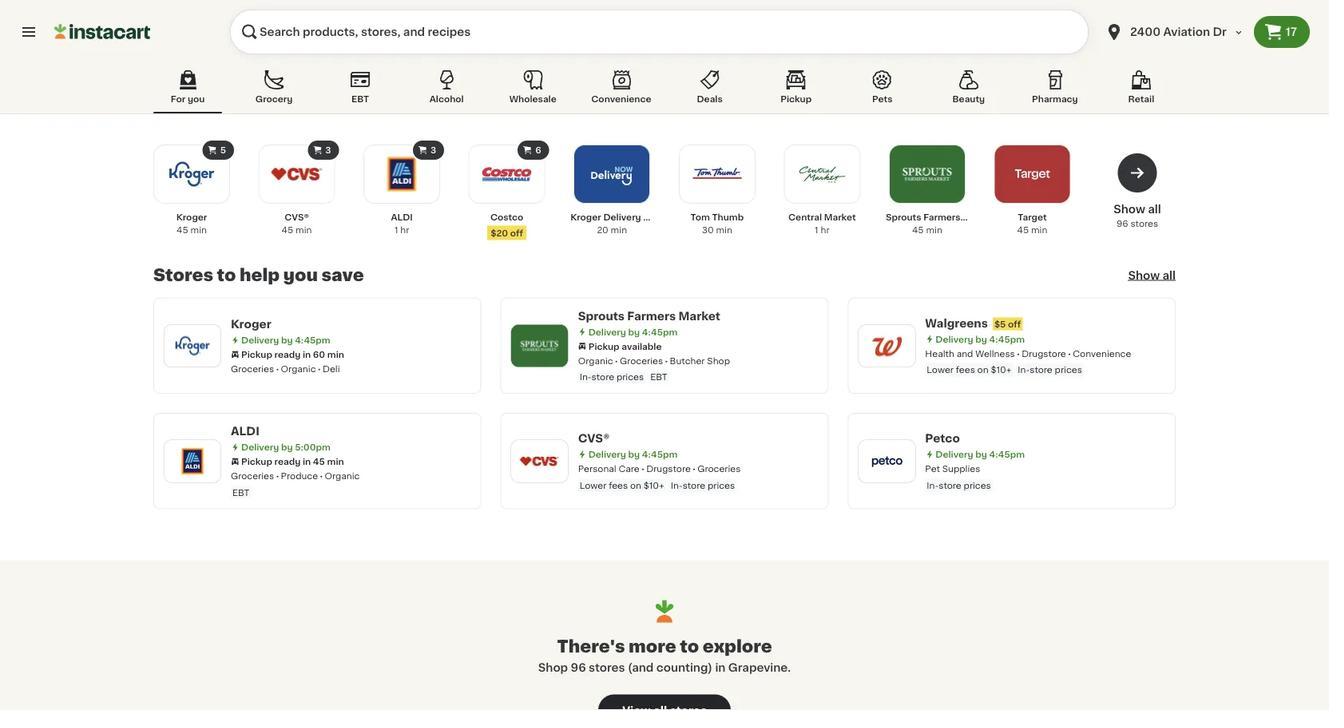 Task type: vqa. For each thing, say whether or not it's contained in the screenshot.
Delivery associated with Sprouts Farmers Market
yes



Task type: locate. For each thing, give the bounding box(es) containing it.
shop
[[707, 356, 730, 365], [538, 662, 568, 673]]

0 horizontal spatial sprouts
[[578, 310, 625, 322]]

0 horizontal spatial cvs®
[[285, 213, 309, 222]]

wellness
[[976, 349, 1015, 358]]

kroger logo image
[[172, 325, 213, 367]]

0 vertical spatial ebt
[[352, 95, 369, 103]]

1 vertical spatial drugstore
[[647, 465, 691, 473]]

1 vertical spatial lower
[[580, 481, 607, 490]]

0 vertical spatial on
[[978, 366, 989, 374]]

off for walgreens
[[1009, 320, 1022, 328]]

cvs® up "personal"
[[578, 433, 610, 444]]

shop right 'butcher'
[[707, 356, 730, 365]]

0 horizontal spatial farmers
[[628, 310, 676, 322]]

2 vertical spatial ebt
[[233, 488, 250, 497]]

by up available
[[629, 328, 640, 336]]

1 horizontal spatial fees
[[956, 366, 976, 374]]

off right the $20
[[511, 229, 524, 237]]

pet
[[926, 465, 941, 473]]

by up supplies
[[976, 450, 988, 459]]

you inside 'button'
[[188, 95, 205, 103]]

0 horizontal spatial 96
[[571, 662, 586, 673]]

0 vertical spatial sprouts
[[886, 213, 922, 222]]

kroger down 'stores to help you save'
[[231, 319, 271, 330]]

show
[[1114, 204, 1146, 215], [1129, 270, 1160, 281]]

2 1 from the left
[[815, 226, 819, 235]]

delivery up pickup available
[[589, 328, 626, 336]]

45 for target 45 min
[[1018, 226, 1029, 235]]

0 vertical spatial all
[[1149, 204, 1162, 215]]

45 up 'stores to help you save'
[[282, 226, 293, 235]]

sprouts farmers market
[[578, 310, 721, 322]]

by up pickup ready in 45 min
[[281, 443, 293, 452]]

in
[[303, 350, 311, 359], [303, 458, 311, 466], [716, 662, 726, 673]]

delivery for sprouts farmers market
[[589, 328, 626, 336]]

delivery by 4:45pm for sprouts farmers market
[[589, 328, 678, 336]]

shop inside there's more to explore shop 96 stores (and counting) in grapevine.
[[538, 662, 568, 673]]

dr
[[1213, 26, 1227, 38]]

1 horizontal spatial stores
[[1131, 219, 1159, 228]]

0 horizontal spatial you
[[188, 95, 205, 103]]

groceries organic deli
[[231, 365, 340, 373]]

1 horizontal spatial drugstore
[[1022, 349, 1067, 358]]

1 vertical spatial ebt
[[651, 373, 668, 382]]

1 vertical spatial convenience
[[1073, 349, 1132, 358]]

pickup up central market image at the right of the page
[[781, 95, 812, 103]]

None search field
[[230, 10, 1089, 54]]

0 vertical spatial shop
[[707, 356, 730, 365]]

pickup for aldi
[[241, 458, 272, 466]]

4:45pm for sprouts farmers market
[[642, 328, 678, 336]]

hr inside central market 1 hr
[[821, 226, 830, 235]]

0 horizontal spatial drugstore
[[647, 465, 691, 473]]

sprouts down sprouts farmers market image
[[886, 213, 922, 222]]

0 horizontal spatial $10+
[[644, 481, 665, 490]]

delivery up "personal"
[[589, 450, 626, 459]]

fees down care
[[609, 481, 628, 490]]

1 vertical spatial sprouts
[[578, 310, 625, 322]]

1 horizontal spatial ebt
[[352, 95, 369, 103]]

1 vertical spatial off
[[1009, 320, 1022, 328]]

1 3 from the left
[[326, 146, 331, 155]]

pickup up groceries organic deli
[[241, 350, 272, 359]]

1 vertical spatial show
[[1129, 270, 1160, 281]]

in for aldi
[[303, 458, 311, 466]]

instacart image
[[54, 22, 150, 42]]

1 inside the 'aldi 1 hr'
[[395, 226, 398, 235]]

health and wellness drugstore convenience lower fees on $10+ in-store prices
[[926, 349, 1132, 374]]

petco logo image
[[867, 441, 908, 482]]

stores inside show all 96 stores
[[1131, 219, 1159, 228]]

kroger 45 min
[[176, 213, 207, 235]]

farmers up available
[[628, 310, 676, 322]]

2 horizontal spatial market
[[963, 213, 995, 222]]

20
[[597, 226, 609, 235]]

delivery by 4:45pm up pickup available
[[589, 328, 678, 336]]

0 horizontal spatial market
[[679, 310, 721, 322]]

drugstore right wellness
[[1022, 349, 1067, 358]]

hr down aldi image
[[401, 226, 409, 235]]

(and
[[628, 662, 654, 673]]

aldi for aldi 1 hr
[[391, 213, 413, 222]]

to inside there's more to explore shop 96 stores (and counting) in grapevine.
[[680, 638, 699, 655]]

1 horizontal spatial lower
[[927, 366, 954, 374]]

0 horizontal spatial 1
[[395, 226, 398, 235]]

drugstore inside "health and wellness drugstore convenience lower fees on $10+ in-store prices"
[[1022, 349, 1067, 358]]

show down show all 96 stores
[[1129, 270, 1160, 281]]

min down thumb
[[716, 226, 733, 235]]

1 horizontal spatial market
[[824, 213, 856, 222]]

1 horizontal spatial farmers
[[924, 213, 961, 222]]

1 vertical spatial to
[[680, 638, 699, 655]]

45 down 5:00pm
[[313, 458, 325, 466]]

in- inside "health and wellness drugstore convenience lower fees on $10+ in-store prices"
[[1018, 366, 1030, 374]]

cvs® for cvs® 45 min
[[285, 213, 309, 222]]

wholesale button
[[499, 67, 568, 113]]

market up 'butcher'
[[679, 310, 721, 322]]

in down 5:00pm
[[303, 458, 311, 466]]

1 horizontal spatial $10+
[[991, 366, 1012, 374]]

$10+
[[991, 366, 1012, 374], [644, 481, 665, 490]]

4:45pm for cvs®
[[642, 450, 678, 459]]

45 for cvs® 45 min
[[282, 226, 293, 235]]

lower inside personal care drugstore groceries lower fees on $10+ in-store prices
[[580, 481, 607, 490]]

to left help
[[217, 267, 236, 284]]

1 horizontal spatial hr
[[821, 226, 830, 235]]

cvs® inside "cvs® 45 min"
[[285, 213, 309, 222]]

1 horizontal spatial organic
[[325, 472, 360, 481]]

in- inside organic groceries butcher shop in-store prices ebt
[[580, 373, 592, 382]]

in-
[[1018, 366, 1030, 374], [580, 373, 592, 382], [671, 481, 683, 490], [927, 481, 939, 490]]

delivery by 4:45pm for cvs®
[[589, 450, 678, 459]]

96 up show all popup button at top
[[1117, 219, 1129, 228]]

groceries inside organic groceries butcher shop in-store prices ebt
[[620, 356, 663, 365]]

1 vertical spatial all
[[1163, 270, 1176, 281]]

min inside tom thumb 30 min
[[716, 226, 733, 235]]

1 hr from the left
[[401, 226, 409, 235]]

delivery up pickup ready in 45 min
[[241, 443, 279, 452]]

1 horizontal spatial shop
[[707, 356, 730, 365]]

farmers down sprouts farmers market image
[[924, 213, 961, 222]]

45 inside sprouts farmers market 45 min
[[913, 226, 924, 235]]

kroger inside kroger delivery now 20 min
[[571, 213, 602, 222]]

1 vertical spatial farmers
[[628, 310, 676, 322]]

1 horizontal spatial to
[[680, 638, 699, 655]]

for you
[[171, 95, 205, 103]]

organic down pickup ready in 60 min
[[281, 365, 316, 373]]

1 vertical spatial $10+
[[644, 481, 665, 490]]

pickup inside button
[[781, 95, 812, 103]]

more
[[629, 638, 677, 655]]

stores down there's at the bottom of page
[[589, 662, 625, 673]]

aldi up delivery by 5:00pm
[[231, 426, 260, 437]]

in down explore
[[716, 662, 726, 673]]

costco $20 off
[[491, 213, 524, 237]]

cvs® image
[[270, 147, 324, 201]]

0 vertical spatial cvs®
[[285, 213, 309, 222]]

0 vertical spatial farmers
[[924, 213, 961, 222]]

4:45pm up pet supplies in-store prices
[[990, 450, 1025, 459]]

cvs®
[[285, 213, 309, 222], [578, 433, 610, 444]]

ebt
[[352, 95, 369, 103], [651, 373, 668, 382], [233, 488, 250, 497]]

1 horizontal spatial 3
[[431, 146, 436, 155]]

sprouts
[[886, 213, 922, 222], [578, 310, 625, 322]]

by up pickup ready in 60 min
[[281, 336, 293, 345]]

by for kroger
[[281, 336, 293, 345]]

delivery up supplies
[[936, 450, 974, 459]]

96 down there's at the bottom of page
[[571, 662, 586, 673]]

off right $5
[[1009, 320, 1022, 328]]

0 vertical spatial $10+
[[991, 366, 1012, 374]]

by for aldi
[[281, 443, 293, 452]]

store inside personal care drugstore groceries lower fees on $10+ in-store prices
[[683, 481, 706, 490]]

market inside sprouts farmers market 45 min
[[963, 213, 995, 222]]

off inside walgreens $5 off
[[1009, 320, 1022, 328]]

45 inside "cvs® 45 min"
[[282, 226, 293, 235]]

stores up show all popup button at top
[[1131, 219, 1159, 228]]

delivery up pickup ready in 60 min
[[241, 336, 279, 345]]

delivery by 4:45pm up pickup ready in 60 min
[[241, 336, 331, 345]]

1 horizontal spatial convenience
[[1073, 349, 1132, 358]]

market right central
[[824, 213, 856, 222]]

delivery by 4:45pm for petco
[[936, 450, 1025, 459]]

min inside target 45 min
[[1032, 226, 1048, 235]]

1 horizontal spatial kroger
[[231, 319, 271, 330]]

0 vertical spatial lower
[[927, 366, 954, 374]]

45 down sprouts farmers market image
[[913, 226, 924, 235]]

organic inside groceries produce organic ebt
[[325, 472, 360, 481]]

0 horizontal spatial shop
[[538, 662, 568, 673]]

lower down health
[[927, 366, 954, 374]]

delivery by 4:45pm up care
[[589, 450, 678, 459]]

health
[[926, 349, 955, 358]]

2 ready from the top
[[275, 458, 301, 466]]

you right for
[[188, 95, 205, 103]]

1 horizontal spatial sprouts
[[886, 213, 922, 222]]

to up counting)
[[680, 638, 699, 655]]

delivery up 20
[[604, 213, 641, 222]]

0 vertical spatial convenience
[[592, 95, 652, 103]]

pets button
[[848, 67, 917, 113]]

2400 aviation dr button
[[1096, 10, 1254, 54]]

0 horizontal spatial stores
[[589, 662, 625, 673]]

on inside "health and wellness drugstore convenience lower fees on $10+ in-store prices"
[[978, 366, 989, 374]]

cvs® down cvs® image
[[285, 213, 309, 222]]

produce
[[281, 472, 318, 481]]

delivery by 5:00pm
[[241, 443, 331, 452]]

convenience button
[[585, 67, 658, 113]]

hr down central
[[821, 226, 830, 235]]

delivery by 4:45pm up supplies
[[936, 450, 1025, 459]]

sprouts inside sprouts farmers market 45 min
[[886, 213, 922, 222]]

organic groceries butcher shop in-store prices ebt
[[578, 356, 730, 382]]

0 horizontal spatial hr
[[401, 226, 409, 235]]

2 vertical spatial in
[[716, 662, 726, 673]]

min
[[191, 226, 207, 235], [296, 226, 312, 235], [611, 226, 627, 235], [716, 226, 733, 235], [926, 226, 943, 235], [1032, 226, 1048, 235], [327, 350, 344, 359], [327, 458, 344, 466]]

delivery inside kroger delivery now 20 min
[[604, 213, 641, 222]]

min down target
[[1032, 226, 1048, 235]]

to
[[217, 267, 236, 284], [680, 638, 699, 655]]

by for sprouts farmers market
[[629, 328, 640, 336]]

by up care
[[629, 450, 640, 459]]

farmers inside sprouts farmers market 45 min
[[924, 213, 961, 222]]

1 vertical spatial you
[[284, 267, 318, 284]]

ready up groceries organic deli
[[275, 350, 301, 359]]

3
[[326, 146, 331, 155], [431, 146, 436, 155]]

1 vertical spatial aldi
[[231, 426, 260, 437]]

1 ready from the top
[[275, 350, 301, 359]]

1 horizontal spatial all
[[1163, 270, 1176, 281]]

1 vertical spatial cvs®
[[578, 433, 610, 444]]

kroger image
[[165, 147, 219, 201]]

0 horizontal spatial all
[[1149, 204, 1162, 215]]

pickup ready in 60 min
[[241, 350, 344, 359]]

by for petco
[[976, 450, 988, 459]]

96
[[1117, 219, 1129, 228], [571, 662, 586, 673]]

0 horizontal spatial 3
[[326, 146, 331, 155]]

0 vertical spatial to
[[217, 267, 236, 284]]

min inside kroger 45 min
[[191, 226, 207, 235]]

1 horizontal spatial you
[[284, 267, 318, 284]]

farmers for sprouts farmers market 45 min
[[924, 213, 961, 222]]

counting)
[[657, 662, 713, 673]]

0 vertical spatial 96
[[1117, 219, 1129, 228]]

3 right cvs® image
[[326, 146, 331, 155]]

market left target
[[963, 213, 995, 222]]

ready down delivery by 5:00pm
[[275, 458, 301, 466]]

aldi down aldi image
[[391, 213, 413, 222]]

organic down pickup available
[[578, 356, 613, 365]]

off
[[511, 229, 524, 237], [1009, 320, 1022, 328]]

kroger down 'kroger' image
[[176, 213, 207, 222]]

delivery for cvs®
[[589, 450, 626, 459]]

off for costco
[[511, 229, 524, 237]]

all
[[1149, 204, 1162, 215], [1163, 270, 1176, 281]]

central market 1 hr
[[789, 213, 856, 235]]

sprouts farmers market image
[[901, 147, 955, 201]]

you
[[188, 95, 205, 103], [284, 267, 318, 284]]

prices
[[1055, 366, 1083, 374], [617, 373, 644, 382], [708, 481, 735, 490], [964, 481, 992, 490]]

0 horizontal spatial ebt
[[233, 488, 250, 497]]

organic
[[578, 356, 613, 365], [281, 365, 316, 373], [325, 472, 360, 481]]

min down 5:00pm
[[327, 458, 344, 466]]

min down cvs® image
[[296, 226, 312, 235]]

0 vertical spatial you
[[188, 95, 205, 103]]

walgreens $5 off
[[926, 318, 1022, 329]]

min up stores at the top left of the page
[[191, 226, 207, 235]]

4:45pm up personal care drugstore groceries lower fees on $10+ in-store prices in the bottom of the page
[[642, 450, 678, 459]]

0 horizontal spatial on
[[630, 481, 642, 490]]

4:45pm for kroger
[[295, 336, 331, 345]]

1 horizontal spatial aldi
[[391, 213, 413, 222]]

on inside personal care drugstore groceries lower fees on $10+ in-store prices
[[630, 481, 642, 490]]

0 horizontal spatial fees
[[609, 481, 628, 490]]

0 horizontal spatial kroger
[[176, 213, 207, 222]]

0 horizontal spatial convenience
[[592, 95, 652, 103]]

0 vertical spatial ready
[[275, 350, 301, 359]]

1 vertical spatial 96
[[571, 662, 586, 673]]

tom thumb 30 min
[[691, 213, 744, 235]]

in left 60
[[303, 350, 311, 359]]

0 horizontal spatial off
[[511, 229, 524, 237]]

show inside popup button
[[1129, 270, 1160, 281]]

sprouts up pickup available
[[578, 310, 625, 322]]

min up deli
[[327, 350, 344, 359]]

45 up stores at the top left of the page
[[177, 226, 188, 235]]

0 vertical spatial in
[[303, 350, 311, 359]]

0 vertical spatial stores
[[1131, 219, 1159, 228]]

delivery by 4:45pm
[[589, 328, 678, 336], [936, 335, 1025, 344], [241, 336, 331, 345], [589, 450, 678, 459], [936, 450, 1025, 459]]

1 vertical spatial fees
[[609, 481, 628, 490]]

pickup left available
[[589, 342, 620, 351]]

stores
[[1131, 219, 1159, 228], [589, 662, 625, 673]]

1 1 from the left
[[395, 226, 398, 235]]

off inside costco $20 off
[[511, 229, 524, 237]]

shop inside organic groceries butcher shop in-store prices ebt
[[707, 356, 730, 365]]

1 horizontal spatial off
[[1009, 320, 1022, 328]]

pickup ready in 45 min
[[241, 458, 344, 466]]

1 vertical spatial in
[[303, 458, 311, 466]]

pickup button
[[762, 67, 831, 113]]

pickup for kroger
[[241, 350, 272, 359]]

0 horizontal spatial lower
[[580, 481, 607, 490]]

on
[[978, 366, 989, 374], [630, 481, 642, 490]]

you right help
[[284, 267, 318, 284]]

lower down "personal"
[[580, 481, 607, 490]]

on down care
[[630, 481, 642, 490]]

alcohol
[[430, 95, 464, 103]]

1 down central
[[815, 226, 819, 235]]

1 horizontal spatial cvs®
[[578, 433, 610, 444]]

stores to help you save tab panel
[[145, 139, 1184, 509]]

45 down target
[[1018, 226, 1029, 235]]

2 3 from the left
[[431, 146, 436, 155]]

1 horizontal spatial 96
[[1117, 219, 1129, 228]]

supplies
[[943, 465, 981, 473]]

target
[[1018, 213, 1047, 222]]

45
[[177, 226, 188, 235], [282, 226, 293, 235], [913, 226, 924, 235], [1018, 226, 1029, 235], [313, 458, 325, 466]]

prices inside organic groceries butcher shop in-store prices ebt
[[617, 373, 644, 382]]

4:45pm up 60
[[295, 336, 331, 345]]

1 horizontal spatial on
[[978, 366, 989, 374]]

market
[[824, 213, 856, 222], [963, 213, 995, 222], [679, 310, 721, 322]]

0 horizontal spatial aldi
[[231, 426, 260, 437]]

on down wellness
[[978, 366, 989, 374]]

1 down aldi image
[[395, 226, 398, 235]]

all inside popup button
[[1163, 270, 1176, 281]]

organic down 5:00pm
[[325, 472, 360, 481]]

aviation
[[1164, 26, 1211, 38]]

drugstore right care
[[647, 465, 691, 473]]

drugstore
[[1022, 349, 1067, 358], [647, 465, 691, 473]]

show up show all popup button at top
[[1114, 204, 1146, 215]]

pickup down delivery by 5:00pm
[[241, 458, 272, 466]]

lower
[[927, 366, 954, 374], [580, 481, 607, 490]]

and
[[957, 349, 974, 358]]

show inside show all 96 stores
[[1114, 204, 1146, 215]]

2 hr from the left
[[821, 226, 830, 235]]

2400
[[1131, 26, 1161, 38]]

0 vertical spatial show
[[1114, 204, 1146, 215]]

0 horizontal spatial to
[[217, 267, 236, 284]]

you inside tab panel
[[284, 267, 318, 284]]

grocery
[[256, 95, 293, 103]]

0 vertical spatial drugstore
[[1022, 349, 1067, 358]]

1 horizontal spatial 1
[[815, 226, 819, 235]]

hr
[[401, 226, 409, 235], [821, 226, 830, 235]]

kroger up 20
[[571, 213, 602, 222]]

0 vertical spatial off
[[511, 229, 524, 237]]

show for show all 96 stores
[[1114, 204, 1146, 215]]

2 horizontal spatial organic
[[578, 356, 613, 365]]

45 inside kroger 45 min
[[177, 226, 188, 235]]

30
[[702, 226, 714, 235]]

5:00pm
[[295, 443, 331, 452]]

by
[[629, 328, 640, 336], [976, 335, 988, 344], [281, 336, 293, 345], [281, 443, 293, 452], [629, 450, 640, 459], [976, 450, 988, 459]]

60
[[313, 350, 325, 359]]

45 inside target 45 min
[[1018, 226, 1029, 235]]

delivery for petco
[[936, 450, 974, 459]]

1 vertical spatial ready
[[275, 458, 301, 466]]

4:45pm down sprouts farmers market
[[642, 328, 678, 336]]

min right 20
[[611, 226, 627, 235]]

2 horizontal spatial ebt
[[651, 373, 668, 382]]

3 right aldi image
[[431, 146, 436, 155]]

in- inside pet supplies in-store prices
[[927, 481, 939, 490]]

0 vertical spatial aldi
[[391, 213, 413, 222]]

tom
[[691, 213, 710, 222]]

1 vertical spatial on
[[630, 481, 642, 490]]

1 vertical spatial shop
[[538, 662, 568, 673]]

aldi
[[391, 213, 413, 222], [231, 426, 260, 437]]

delivery
[[604, 213, 641, 222], [589, 328, 626, 336], [936, 335, 974, 344], [241, 336, 279, 345], [241, 443, 279, 452], [589, 450, 626, 459], [936, 450, 974, 459]]

shop down there's at the bottom of page
[[538, 662, 568, 673]]

deals button
[[676, 67, 744, 113]]

1 vertical spatial stores
[[589, 662, 625, 673]]

fees down and
[[956, 366, 976, 374]]

min down sprouts farmers market image
[[926, 226, 943, 235]]

all inside show all 96 stores
[[1149, 204, 1162, 215]]

0 vertical spatial fees
[[956, 366, 976, 374]]

sprouts for sprouts farmers market
[[578, 310, 625, 322]]

costco image
[[480, 147, 534, 201]]

2 horizontal spatial kroger
[[571, 213, 602, 222]]

drugstore inside personal care drugstore groceries lower fees on $10+ in-store prices
[[647, 465, 691, 473]]



Task type: describe. For each thing, give the bounding box(es) containing it.
shop categories tab list
[[153, 67, 1176, 113]]

4:45pm down $5
[[990, 335, 1025, 344]]

organic inside organic groceries butcher shop in-store prices ebt
[[578, 356, 613, 365]]

save
[[322, 267, 364, 284]]

96 inside there's more to explore shop 96 stores (and counting) in grapevine.
[[571, 662, 586, 673]]

17 button
[[1254, 16, 1311, 48]]

ebt inside organic groceries butcher shop in-store prices ebt
[[651, 373, 668, 382]]

petco
[[926, 433, 960, 444]]

pharmacy
[[1032, 95, 1079, 103]]

market inside central market 1 hr
[[824, 213, 856, 222]]

6
[[536, 146, 542, 155]]

groceries inside groceries produce organic ebt
[[231, 472, 274, 481]]

by down walgreens $5 off
[[976, 335, 988, 344]]

groceries inside personal care drugstore groceries lower fees on $10+ in-store prices
[[698, 465, 741, 473]]

aldi logo image
[[172, 441, 213, 482]]

aldi image
[[375, 147, 429, 201]]

prices inside "health and wellness drugstore convenience lower fees on $10+ in-store prices"
[[1055, 366, 1083, 374]]

ready for aldi
[[275, 458, 301, 466]]

pets
[[873, 95, 893, 103]]

show all
[[1129, 270, 1176, 281]]

ebt inside groceries produce organic ebt
[[233, 488, 250, 497]]

in- inside personal care drugstore groceries lower fees on $10+ in-store prices
[[671, 481, 683, 490]]

beauty
[[953, 95, 985, 103]]

delivery for kroger
[[241, 336, 279, 345]]

now
[[644, 213, 664, 222]]

walgreens
[[926, 318, 988, 329]]

sprouts for sprouts farmers market 45 min
[[886, 213, 922, 222]]

for you button
[[153, 67, 222, 113]]

alcohol button
[[413, 67, 481, 113]]

stores to help you save
[[153, 267, 364, 284]]

sprouts farmers market 45 min
[[886, 213, 995, 235]]

available
[[622, 342, 662, 351]]

farmers for sprouts farmers market
[[628, 310, 676, 322]]

thumb
[[712, 213, 744, 222]]

in inside there's more to explore shop 96 stores (and counting) in grapevine.
[[716, 662, 726, 673]]

$10+ inside "health and wellness drugstore convenience lower fees on $10+ in-store prices"
[[991, 366, 1012, 374]]

retail
[[1129, 95, 1155, 103]]

delivery by 4:45pm down walgreens $5 off
[[936, 335, 1025, 344]]

aldi 1 hr
[[391, 213, 413, 235]]

ebt inside ebt button
[[352, 95, 369, 103]]

there's
[[557, 638, 625, 655]]

for
[[171, 95, 186, 103]]

show all button
[[1129, 267, 1176, 283]]

butcher
[[670, 356, 705, 365]]

store inside pet supplies in-store prices
[[939, 481, 962, 490]]

min inside "cvs® 45 min"
[[296, 226, 312, 235]]

pet supplies in-store prices
[[926, 465, 992, 490]]

personal care drugstore groceries lower fees on $10+ in-store prices
[[578, 465, 741, 490]]

deals
[[697, 95, 723, 103]]

pickup for sprouts farmers market
[[589, 342, 620, 351]]

cvs® 45 min
[[282, 213, 312, 235]]

target 45 min
[[1018, 213, 1048, 235]]

pickup available
[[589, 342, 662, 351]]

care
[[619, 465, 640, 473]]

by for cvs®
[[629, 450, 640, 459]]

sprouts farmers market logo image
[[519, 325, 561, 367]]

store inside "health and wellness drugstore convenience lower fees on $10+ in-store prices"
[[1030, 366, 1053, 374]]

all for show all
[[1163, 270, 1176, 281]]

45 for kroger 45 min
[[177, 226, 188, 235]]

prices inside personal care drugstore groceries lower fees on $10+ in-store prices
[[708, 481, 735, 490]]

min inside sprouts farmers market 45 min
[[926, 226, 943, 235]]

2400 aviation dr button
[[1105, 10, 1245, 54]]

kroger delivery now 20 min
[[571, 213, 664, 235]]

cvs® logo image
[[519, 441, 561, 482]]

market for sprouts farmers market 45 min
[[963, 213, 995, 222]]

store inside organic groceries butcher shop in-store prices ebt
[[592, 373, 615, 382]]

lower inside "health and wellness drugstore convenience lower fees on $10+ in-store prices"
[[927, 366, 954, 374]]

fees inside personal care drugstore groceries lower fees on $10+ in-store prices
[[609, 481, 628, 490]]

$10+ inside personal care drugstore groceries lower fees on $10+ in-store prices
[[644, 481, 665, 490]]

kroger for kroger
[[231, 319, 271, 330]]

17
[[1286, 26, 1298, 38]]

retail button
[[1108, 67, 1176, 113]]

convenience inside button
[[592, 95, 652, 103]]

1 inside central market 1 hr
[[815, 226, 819, 235]]

$20
[[491, 229, 508, 237]]

kroger for kroger 45 min
[[176, 213, 207, 222]]

kroger for kroger delivery now 20 min
[[571, 213, 602, 222]]

beauty button
[[935, 67, 1004, 113]]

5
[[220, 146, 226, 155]]

personal
[[578, 465, 617, 473]]

central market image
[[795, 147, 850, 201]]

stores
[[153, 267, 213, 284]]

prices inside pet supplies in-store prices
[[964, 481, 992, 490]]

in for kroger
[[303, 350, 311, 359]]

delivery for aldi
[[241, 443, 279, 452]]

hr inside the 'aldi 1 hr'
[[401, 226, 409, 235]]

4:45pm for petco
[[990, 450, 1025, 459]]

kroger delivery now image
[[585, 147, 639, 201]]

wholesale
[[510, 95, 557, 103]]

tom thumb image
[[690, 147, 745, 201]]

Search field
[[230, 10, 1089, 54]]

deli
[[323, 365, 340, 373]]

convenience inside "health and wellness drugstore convenience lower fees on $10+ in-store prices"
[[1073, 349, 1132, 358]]

3 for cvs® 45 min
[[326, 146, 331, 155]]

fees inside "health and wellness drugstore convenience lower fees on $10+ in-store prices"
[[956, 366, 976, 374]]

stores inside there's more to explore shop 96 stores (and counting) in grapevine.
[[589, 662, 625, 673]]

show for show all
[[1129, 270, 1160, 281]]

3 for aldi 1 hr
[[431, 146, 436, 155]]

96 inside show all 96 stores
[[1117, 219, 1129, 228]]

min inside kroger delivery now 20 min
[[611, 226, 627, 235]]

aldi for aldi
[[231, 426, 260, 437]]

there's more to explore shop 96 stores (and counting) in grapevine.
[[538, 638, 791, 673]]

market for sprouts farmers market
[[679, 310, 721, 322]]

walgreens logo image
[[867, 325, 908, 367]]

target image
[[1006, 147, 1060, 201]]

delivery by 4:45pm for kroger
[[241, 336, 331, 345]]

ebt button
[[326, 67, 395, 113]]

to inside stores to help you save tab panel
[[217, 267, 236, 284]]

0 horizontal spatial organic
[[281, 365, 316, 373]]

grapevine.
[[729, 662, 791, 673]]

costco
[[491, 213, 524, 222]]

pharmacy button
[[1021, 67, 1090, 113]]

ready for kroger
[[275, 350, 301, 359]]

explore
[[703, 638, 773, 655]]

grocery button
[[240, 67, 309, 113]]

$5
[[995, 320, 1006, 328]]

all for show all 96 stores
[[1149, 204, 1162, 215]]

central
[[789, 213, 822, 222]]

show all 96 stores
[[1114, 204, 1162, 228]]

groceries produce organic ebt
[[231, 472, 360, 497]]

2400 aviation dr
[[1131, 26, 1227, 38]]

cvs® for cvs®
[[578, 433, 610, 444]]

help
[[240, 267, 280, 284]]

delivery down walgreens
[[936, 335, 974, 344]]



